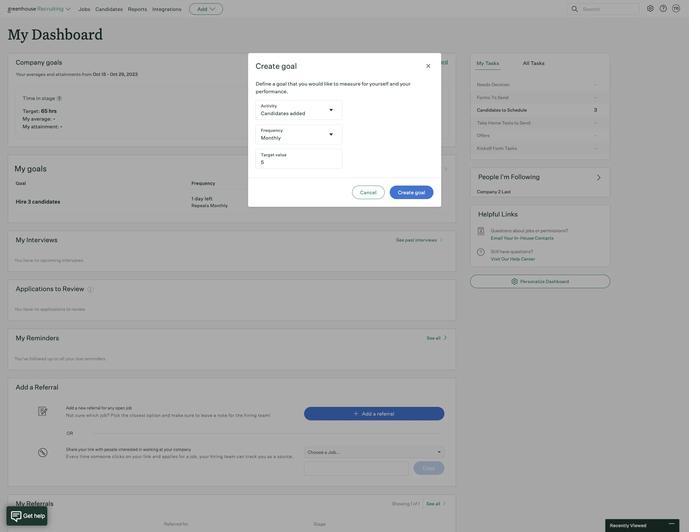 Task type: locate. For each thing, give the bounding box(es) containing it.
on inside share your link with people interested in working at your company every time someone clicks on your link and applies for a job, your hiring team can track you as a source.
[[126, 454, 131, 460]]

clicks
[[112, 454, 125, 460]]

choose a job...
[[308, 450, 340, 455]]

you
[[299, 81, 308, 87], [258, 454, 266, 460]]

1 horizontal spatial dashboard
[[546, 279, 570, 284]]

still have questions? visit our help center
[[491, 249, 536, 262]]

my inside button
[[477, 60, 485, 66]]

0 horizontal spatial create goal
[[256, 61, 297, 71]]

can
[[237, 454, 245, 460]]

oct left 29,
[[110, 72, 118, 77]]

1 vertical spatial in
[[139, 447, 142, 453]]

and left make
[[162, 413, 170, 418]]

or
[[536, 228, 540, 234]]

goal up that at the top left of the page
[[282, 61, 297, 71]]

no left applications
[[34, 307, 39, 312]]

recently viewed
[[611, 524, 647, 529]]

tasks right all
[[531, 60, 545, 66]]

0 horizontal spatial tasks
[[486, 60, 500, 66]]

my for reminders
[[16, 334, 25, 342]]

1 day left repeats monthly
[[192, 195, 228, 208]]

needs
[[478, 82, 491, 87]]

tasks right form
[[505, 146, 518, 151]]

for left yourself on the right top
[[362, 81, 369, 87]]

note
[[218, 413, 228, 418]]

see all link
[[427, 335, 448, 341], [427, 499, 448, 510]]

needs decision
[[478, 82, 510, 87]]

forms to send
[[478, 95, 509, 100]]

1 vertical spatial see all
[[427, 502, 441, 507]]

questions?
[[511, 249, 534, 255]]

1
[[192, 195, 194, 202], [411, 502, 413, 507], [419, 502, 420, 507]]

hiring left team
[[211, 454, 223, 460]]

links
[[502, 211, 518, 219]]

2 vertical spatial have
[[23, 307, 33, 312]]

1 horizontal spatial 1
[[411, 502, 413, 507]]

my for interviews
[[16, 236, 25, 244]]

1 no from the top
[[34, 258, 39, 263]]

1 vertical spatial create goal
[[398, 190, 426, 196]]

questions about jobs or permissions? email your in-house contacts
[[491, 228, 569, 241]]

your
[[16, 72, 26, 77], [504, 235, 514, 241]]

to
[[492, 95, 497, 100]]

1 horizontal spatial create
[[398, 190, 414, 196]]

0 horizontal spatial dashboard
[[32, 24, 103, 43]]

0 vertical spatial create goal
[[256, 61, 297, 71]]

pick
[[111, 413, 120, 418]]

to left review
[[55, 285, 61, 293]]

contacts
[[535, 235, 554, 241]]

monthly
[[210, 203, 228, 208]]

referrals
[[26, 500, 54, 508]]

create
[[256, 61, 280, 71], [398, 190, 414, 196]]

Search text field
[[582, 4, 634, 14]]

like
[[324, 81, 333, 87]]

and inside share your link with people interested in working at your company every time someone clicks on your link and applies for a job, your hiring team can track you as a source.
[[153, 454, 161, 460]]

1 vertical spatial see all link
[[427, 499, 448, 510]]

2 horizontal spatial 3
[[595, 107, 598, 113]]

toggle flyout image
[[328, 107, 335, 114]]

you have no upcoming interviews.
[[14, 258, 85, 263]]

company up averages
[[16, 58, 45, 66]]

you inside share your link with people interested in working at your company every time someone clicks on your link and applies for a job, your hiring team can track you as a source.
[[258, 454, 266, 460]]

the
[[121, 413, 129, 418], [236, 413, 243, 418]]

0 vertical spatial have
[[500, 249, 510, 255]]

for inside define a goal that you would like to measure for yourself and your performance.
[[362, 81, 369, 87]]

oct
[[93, 72, 101, 77], [110, 72, 118, 77]]

link left with
[[88, 447, 94, 453]]

all tasks button
[[522, 57, 547, 70]]

company left 2
[[478, 189, 498, 195]]

your left in-
[[504, 235, 514, 241]]

tab list containing my tasks
[[476, 57, 606, 70]]

your
[[400, 81, 411, 87], [66, 356, 75, 362], [78, 447, 87, 453], [164, 447, 173, 453], [133, 454, 142, 460], [200, 454, 209, 460]]

add inside popup button
[[198, 6, 208, 12]]

0 vertical spatial in
[[36, 95, 41, 101]]

add inside add a new referral for any open job not sure which job? pick the closest option and make sure to leave a note for the hiring team!
[[66, 406, 74, 411]]

0 horizontal spatial in
[[36, 95, 41, 101]]

to left leave
[[195, 413, 200, 418]]

see for my goals
[[412, 165, 421, 171]]

past
[[405, 237, 415, 243]]

your up time
[[78, 447, 87, 453]]

sure
[[75, 413, 85, 418], [185, 413, 194, 418]]

to right like in the left top of the page
[[334, 81, 339, 87]]

on right up
[[54, 356, 59, 362]]

0 vertical spatial your
[[16, 72, 26, 77]]

add a referral
[[16, 384, 58, 392]]

candidates right jobs 'link'
[[96, 6, 123, 12]]

0 horizontal spatial you
[[258, 454, 266, 460]]

showing 1 of 1
[[392, 502, 420, 507]]

send down schedule
[[520, 120, 531, 126]]

candidates down forms to send
[[478, 107, 502, 113]]

0 horizontal spatial send
[[498, 95, 509, 100]]

would
[[309, 81, 323, 87]]

0 horizontal spatial company
[[16, 58, 45, 66]]

0 vertical spatial none field
[[256, 101, 342, 120]]

1 horizontal spatial oct
[[110, 72, 118, 77]]

have up our
[[500, 249, 510, 255]]

2
[[499, 189, 501, 195]]

for right referred
[[183, 522, 189, 527]]

candidates link
[[96, 6, 123, 12]]

applications
[[16, 285, 54, 293]]

sure down new
[[75, 413, 85, 418]]

hire 3 candidates
[[16, 199, 60, 205]]

0 vertical spatial candidates
[[96, 6, 123, 12]]

1 vertical spatial dashboard
[[546, 279, 570, 284]]

team
[[225, 454, 236, 460]]

people i'm following link
[[471, 168, 611, 186]]

1 vertical spatial have
[[23, 258, 33, 263]]

1 horizontal spatial hiring
[[244, 413, 257, 418]]

your down interested in the left of the page
[[133, 454, 142, 460]]

you down applications
[[14, 307, 22, 312]]

create inside "button"
[[398, 190, 414, 196]]

my for dashboard
[[8, 24, 28, 43]]

due
[[76, 356, 83, 362]]

hiring left team!
[[244, 413, 257, 418]]

0 horizontal spatial create
[[256, 61, 280, 71]]

1 vertical spatial your
[[504, 235, 514, 241]]

create goal button
[[390, 186, 434, 200]]

create goal
[[256, 61, 297, 71], [398, 190, 426, 196]]

2 horizontal spatial tasks
[[531, 60, 545, 66]]

target:
[[23, 108, 40, 114]]

0 vertical spatial dashboard
[[32, 24, 103, 43]]

for inside share your link with people interested in working at your company every time someone clicks on your link and applies for a job, your hiring team can track you as a source.
[[179, 454, 185, 460]]

add inside button
[[362, 411, 372, 417]]

to left review.
[[66, 307, 71, 312]]

0 vertical spatial send
[[498, 95, 509, 100]]

have for visit
[[500, 249, 510, 255]]

0 vertical spatial see all link
[[427, 335, 448, 341]]

0 horizontal spatial on
[[54, 356, 59, 362]]

None field
[[256, 101, 342, 120], [256, 125, 342, 144]]

2 horizontal spatial 1
[[419, 502, 420, 507]]

your right yourself on the right top
[[400, 81, 411, 87]]

your right job,
[[200, 454, 209, 460]]

the right note
[[236, 413, 243, 418]]

link down working
[[144, 454, 151, 460]]

none field up toggle flyout field
[[256, 101, 342, 120]]

1 horizontal spatial sure
[[185, 413, 194, 418]]

1 horizontal spatial company
[[478, 189, 498, 195]]

someone
[[91, 454, 111, 460]]

0 horizontal spatial link
[[88, 447, 94, 453]]

none field down toggle flyout field
[[256, 125, 342, 144]]

1 horizontal spatial on
[[126, 454, 131, 460]]

recently
[[611, 524, 630, 529]]

on down interested in the left of the page
[[126, 454, 131, 460]]

add
[[198, 6, 208, 12], [16, 384, 28, 392], [66, 406, 74, 411], [362, 411, 372, 417]]

see all for the topmost see all link
[[427, 336, 441, 341]]

have down my interviews
[[23, 258, 33, 263]]

hiring inside add a new referral for any open job not sure which job? pick the closest option and make sure to leave a note for the hiring team!
[[244, 413, 257, 418]]

goal up the 0 of 3 (0%)
[[415, 190, 426, 196]]

dashboard for personalize dashboard
[[546, 279, 570, 284]]

1 horizontal spatial create goal
[[398, 190, 426, 196]]

tasks up needs decision
[[486, 60, 500, 66]]

my for tasks
[[477, 60, 485, 66]]

of right the 0
[[413, 199, 417, 204]]

1 vertical spatial of
[[414, 502, 418, 507]]

1 horizontal spatial your
[[504, 235, 514, 241]]

review
[[63, 285, 84, 293]]

1 vertical spatial candidates
[[478, 107, 502, 113]]

no left upcoming
[[34, 258, 39, 263]]

0 vertical spatial see all
[[427, 336, 441, 341]]

1 horizontal spatial the
[[236, 413, 243, 418]]

have down applications
[[23, 307, 33, 312]]

tasks for all tasks
[[531, 60, 545, 66]]

create up the 0
[[398, 190, 414, 196]]

have inside still have questions? visit our help center
[[500, 249, 510, 255]]

candidates for candidates to schedule
[[478, 107, 502, 113]]

the down "job"
[[121, 413, 129, 418]]

and right yourself on the right top
[[390, 81, 399, 87]]

hiring inside share your link with people interested in working at your company every time someone clicks on your link and applies for a job, your hiring team can track you as a source.
[[211, 454, 223, 460]]

1 vertical spatial no
[[34, 307, 39, 312]]

0 vertical spatial you
[[299, 81, 308, 87]]

1 you from the top
[[14, 258, 22, 263]]

2 no from the top
[[34, 307, 39, 312]]

in-
[[515, 235, 521, 241]]

1 horizontal spatial in
[[139, 447, 142, 453]]

0 vertical spatial hiring
[[244, 413, 257, 418]]

1 vertical spatial hiring
[[211, 454, 223, 460]]

dashboard down jobs 'link'
[[32, 24, 103, 43]]

2 none field from the top
[[256, 125, 342, 144]]

0 horizontal spatial referral
[[87, 406, 101, 411]]

see all
[[427, 336, 441, 341], [427, 502, 441, 507]]

sure right make
[[185, 413, 194, 418]]

to
[[334, 81, 339, 87], [502, 107, 507, 113], [515, 120, 519, 126], [55, 285, 61, 293], [66, 307, 71, 312], [195, 413, 200, 418]]

left
[[205, 195, 213, 202]]

0 horizontal spatial 1
[[192, 195, 194, 202]]

kickoff
[[478, 146, 492, 151]]

dashboard inside "personalize dashboard" link
[[546, 279, 570, 284]]

repeats
[[192, 203, 209, 208]]

a inside define a goal that you would like to measure for yourself and your performance.
[[273, 81, 276, 87]]

None text field
[[256, 101, 326, 120], [256, 125, 326, 144], [304, 462, 409, 476], [256, 101, 326, 120], [256, 125, 326, 144], [304, 462, 409, 476]]

1 vertical spatial company
[[478, 189, 498, 195]]

hire
[[16, 199, 27, 205]]

you down my interviews
[[14, 258, 22, 263]]

65
[[41, 108, 48, 114]]

1 horizontal spatial you
[[299, 81, 308, 87]]

3
[[595, 107, 598, 113], [28, 199, 31, 205], [418, 199, 421, 204]]

see inside 'link'
[[412, 165, 421, 171]]

see for my interviews
[[397, 237, 405, 243]]

0 vertical spatial of
[[413, 199, 417, 204]]

see for my reminders
[[427, 336, 435, 341]]

2 you from the top
[[14, 307, 22, 312]]

of right showing
[[414, 502, 418, 507]]

2 oct from the left
[[110, 72, 118, 77]]

in left working
[[139, 447, 142, 453]]

create goal up define
[[256, 61, 297, 71]]

0 horizontal spatial oct
[[93, 72, 101, 77]]

yourself
[[370, 81, 389, 87]]

tab list
[[476, 57, 606, 70]]

last
[[502, 189, 512, 195]]

and inside add a new referral for any open job not sure which job? pick the closest option and make sure to leave a note for the hiring team!
[[162, 413, 170, 418]]

from
[[82, 72, 92, 77]]

create up define
[[256, 61, 280, 71]]

0 vertical spatial no
[[34, 258, 39, 263]]

None number field
[[256, 150, 342, 169]]

0 horizontal spatial your
[[16, 72, 26, 77]]

company goals
[[16, 58, 62, 66]]

0 vertical spatial you
[[14, 258, 22, 263]]

measure
[[340, 81, 361, 87]]

see past interviews link
[[393, 234, 448, 243]]

1 vertical spatial none field
[[256, 125, 342, 144]]

dashboard right personalize
[[546, 279, 570, 284]]

create goal up the 0
[[398, 190, 426, 196]]

my referrals
[[16, 500, 54, 508]]

of
[[413, 199, 417, 204], [414, 502, 418, 507]]

in right the time
[[36, 95, 41, 101]]

0 horizontal spatial sure
[[75, 413, 85, 418]]

progress bar
[[341, 201, 406, 203]]

all for see all goals 'link'
[[422, 165, 428, 171]]

jobs
[[79, 6, 90, 12]]

send right to
[[498, 95, 509, 100]]

0 horizontal spatial hiring
[[211, 454, 223, 460]]

0 vertical spatial company
[[16, 58, 45, 66]]

all inside 'link'
[[422, 165, 428, 171]]

goal inside "button"
[[415, 190, 426, 196]]

1 none field from the top
[[256, 101, 342, 120]]

oct left the 15
[[93, 72, 101, 77]]

applies
[[162, 454, 178, 460]]

1 vertical spatial send
[[520, 120, 531, 126]]

you left as
[[258, 454, 266, 460]]

0 horizontal spatial the
[[121, 413, 129, 418]]

1 vertical spatial you
[[14, 307, 22, 312]]

0 vertical spatial link
[[88, 447, 94, 453]]

close modal icon image
[[425, 62, 433, 70]]

add a referral
[[362, 411, 395, 417]]

goal left that at the top left of the page
[[277, 81, 287, 87]]

0 horizontal spatial candidates
[[96, 6, 123, 12]]

our
[[502, 256, 510, 262]]

1 vertical spatial on
[[126, 454, 131, 460]]

add a new referral for any open job not sure which job? pick the closest option and make sure to leave a note for the hiring team!
[[66, 406, 271, 418]]

you right that at the top left of the page
[[299, 81, 308, 87]]

for down company
[[179, 454, 185, 460]]

1 vertical spatial you
[[258, 454, 266, 460]]

hrs
[[49, 108, 57, 114]]

you for you have no upcoming interviews.
[[14, 258, 22, 263]]

upcoming
[[40, 258, 61, 263]]

1 horizontal spatial candidates
[[478, 107, 502, 113]]

1 vertical spatial create
[[398, 190, 414, 196]]

1 horizontal spatial link
[[144, 454, 151, 460]]

you inside define a goal that you would like to measure for yourself and your performance.
[[299, 81, 308, 87]]

none field toggle flyout
[[256, 101, 342, 120]]

have
[[500, 249, 510, 255], [23, 258, 33, 263], [23, 307, 33, 312]]

your left averages
[[16, 72, 26, 77]]

and down at on the left bottom of page
[[153, 454, 161, 460]]

1 horizontal spatial referral
[[377, 411, 395, 417]]

your right at on the left bottom of page
[[164, 447, 173, 453]]

still
[[491, 249, 499, 255]]



Task type: vqa. For each thing, say whether or not it's contained in the screenshot.
Rigorous
no



Task type: describe. For each thing, give the bounding box(es) containing it.
to inside define a goal that you would like to measure for yourself and your performance.
[[334, 81, 339, 87]]

people i'm following
[[479, 173, 540, 181]]

leave
[[201, 413, 213, 418]]

you've
[[14, 356, 28, 362]]

permissions?
[[541, 228, 569, 234]]

a inside button
[[373, 411, 376, 417]]

toggle flyout image
[[328, 132, 335, 138]]

interested
[[118, 447, 138, 453]]

my dashboard
[[8, 24, 103, 43]]

people
[[479, 173, 499, 181]]

add for add a new referral for any open job not sure which job? pick the closest option and make sure to leave a note for the hiring team!
[[66, 406, 74, 411]]

15
[[101, 72, 106, 77]]

see all goals link
[[412, 164, 450, 171]]

attainment:
[[31, 123, 59, 130]]

closest
[[130, 413, 146, 418]]

kickoff form tasks
[[478, 146, 518, 151]]

company for company goals
[[16, 58, 45, 66]]

make
[[172, 413, 184, 418]]

goals inside 'link'
[[429, 165, 442, 171]]

add for add a referral
[[16, 384, 28, 392]]

time in
[[23, 95, 42, 101]]

in inside share your link with people interested in working at your company every time someone clicks on your link and applies for a job, your hiring team can track you as a source.
[[139, 447, 142, 453]]

goal inside define a goal that you would like to measure for yourself and your performance.
[[277, 81, 287, 87]]

and right averages
[[47, 72, 55, 77]]

2 the from the left
[[236, 413, 243, 418]]

share your link with people interested in working at your company every time someone clicks on your link and applies for a job, your hiring team can track you as a source.
[[66, 447, 294, 460]]

define
[[256, 81, 272, 87]]

personalize dashboard link
[[471, 275, 611, 289]]

no for upcoming
[[34, 258, 39, 263]]

td
[[674, 6, 680, 11]]

dashboard for my dashboard
[[32, 24, 103, 43]]

add for add
[[198, 6, 208, 12]]

1 horizontal spatial send
[[520, 120, 531, 126]]

reports link
[[128, 6, 147, 12]]

time
[[80, 454, 90, 460]]

company 2 last
[[478, 189, 512, 195]]

email
[[491, 235, 503, 241]]

reminders.
[[84, 356, 107, 362]]

see past interviews
[[397, 237, 438, 243]]

i'm
[[501, 173, 510, 181]]

1 horizontal spatial tasks
[[505, 146, 518, 151]]

2023
[[127, 72, 138, 77]]

new
[[78, 406, 86, 411]]

not
[[66, 413, 74, 418]]

choose
[[308, 450, 324, 455]]

average:
[[31, 116, 52, 122]]

as
[[267, 454, 273, 460]]

1 sure from the left
[[75, 413, 85, 418]]

you have no applications to review.
[[14, 307, 86, 312]]

define a goal that you would like to measure for yourself and your performance.
[[256, 81, 411, 95]]

helpful links
[[479, 211, 518, 219]]

integrations
[[153, 6, 182, 12]]

dashboard
[[423, 59, 448, 65]]

applications to review
[[16, 285, 84, 293]]

candidates to schedule
[[478, 107, 527, 113]]

which
[[86, 413, 99, 418]]

tasks for my tasks
[[486, 60, 500, 66]]

1 horizontal spatial 3
[[418, 199, 421, 204]]

1 inside 1 day left repeats monthly
[[192, 195, 194, 202]]

jobs link
[[79, 6, 90, 12]]

visit our help center link
[[491, 256, 536, 263]]

0 horizontal spatial 3
[[28, 199, 31, 205]]

viewed
[[631, 524, 647, 529]]

see goal dashboard link
[[401, 59, 448, 65]]

performance.
[[256, 88, 288, 95]]

candidates for candidates
[[96, 6, 123, 12]]

my interviews
[[16, 236, 58, 244]]

greenhouse recruiting image
[[8, 5, 66, 13]]

tests
[[502, 120, 514, 126]]

referred for
[[164, 522, 189, 527]]

add for add a referral
[[362, 411, 372, 417]]

forms
[[478, 95, 491, 100]]

stage
[[42, 95, 55, 101]]

your inside define a goal that you would like to measure for yourself and your performance.
[[400, 81, 411, 87]]

to up take home tests to send
[[502, 107, 507, 113]]

frequency
[[192, 181, 215, 186]]

about
[[513, 228, 525, 234]]

have for applications
[[23, 307, 33, 312]]

my for goals
[[14, 164, 26, 174]]

have for upcoming
[[23, 258, 33, 263]]

target: 65 hrs my average: - my attainment: -
[[23, 108, 63, 130]]

my reminders
[[16, 334, 59, 342]]

referred
[[164, 522, 182, 527]]

referral inside button
[[377, 411, 395, 417]]

2 sure from the left
[[185, 413, 194, 418]]

1 oct from the left
[[93, 72, 101, 77]]

company 2 last link
[[471, 186, 611, 197]]

referral
[[35, 384, 58, 392]]

0 vertical spatial create
[[256, 61, 280, 71]]

see for company goals
[[401, 59, 410, 65]]

goal left the close modal icon
[[411, 59, 421, 65]]

or
[[67, 431, 73, 436]]

you for you have no applications to review.
[[14, 307, 22, 312]]

my for referrals
[[16, 500, 25, 508]]

goals for company goals
[[46, 58, 62, 66]]

add a referral button
[[304, 407, 445, 421]]

personalize dashboard
[[521, 279, 570, 284]]

to inside add a new referral for any open job not sure which job? pick the closest option and make sure to leave a note for the hiring team!
[[195, 413, 200, 418]]

no for applications
[[34, 307, 39, 312]]

home
[[489, 120, 501, 126]]

1 vertical spatial link
[[144, 454, 151, 460]]

cancel button
[[353, 186, 385, 200]]

all for the topmost see all link
[[436, 336, 441, 341]]

all
[[524, 60, 530, 66]]

averages
[[26, 72, 46, 77]]

you've followed up on all your due reminders.
[[14, 356, 107, 362]]

for right note
[[229, 413, 235, 418]]

td button
[[673, 5, 681, 12]]

see all for see all link to the bottom
[[427, 502, 441, 507]]

add a referral link
[[304, 407, 445, 421]]

your inside questions about jobs or permissions? email your in-house contacts
[[504, 235, 514, 241]]

company for company 2 last
[[478, 189, 498, 195]]

help
[[511, 256, 521, 262]]

0 vertical spatial on
[[54, 356, 59, 362]]

following
[[511, 173, 540, 181]]

to right tests at the top
[[515, 120, 519, 126]]

1 the from the left
[[121, 413, 129, 418]]

add button
[[189, 3, 223, 15]]

and inside define a goal that you would like to measure for yourself and your performance.
[[390, 81, 399, 87]]

integrations link
[[153, 6, 182, 12]]

every
[[66, 454, 79, 460]]

referral inside add a new referral for any open job not sure which job? pick the closest option and make sure to leave a note for the hiring team!
[[87, 406, 101, 411]]

interviews
[[416, 237, 438, 243]]

house
[[521, 235, 534, 241]]

for left the any
[[102, 406, 107, 411]]

review.
[[72, 307, 86, 312]]

that
[[288, 81, 298, 87]]

track
[[246, 454, 257, 460]]

goals for my goals
[[27, 164, 47, 174]]

all for see all link to the bottom
[[436, 502, 441, 507]]

decision
[[492, 82, 510, 87]]

stage
[[314, 522, 326, 527]]

create goal inside create goal "button"
[[398, 190, 426, 196]]

configure image
[[647, 5, 655, 12]]

interviews
[[26, 236, 58, 244]]

candidates
[[32, 199, 60, 205]]

attainments
[[56, 72, 81, 77]]

0 of 3 (0%)
[[409, 199, 433, 204]]

your left due
[[66, 356, 75, 362]]

name
[[14, 522, 27, 527]]



